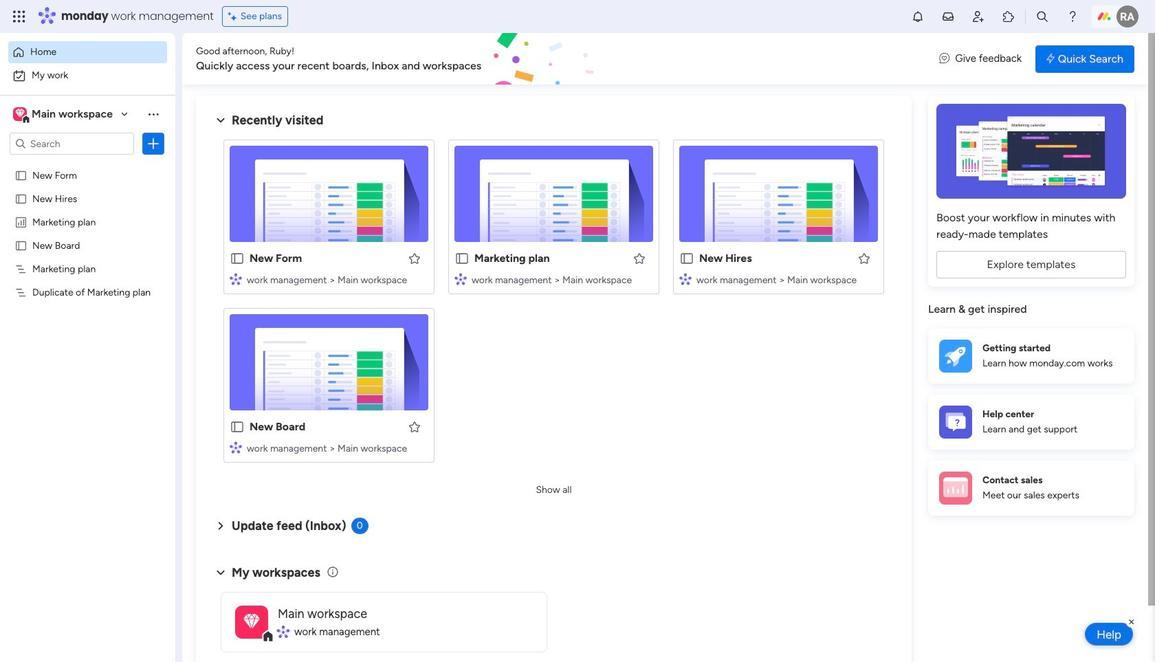 Task type: vqa. For each thing, say whether or not it's contained in the screenshot.
WORKSPACE OPTIONS image
yes



Task type: describe. For each thing, give the bounding box(es) containing it.
quick search results list box
[[212, 129, 895, 479]]

workspace options image
[[146, 107, 160, 121]]

help center element
[[928, 394, 1135, 449]]

public board image inside quick search results list box
[[455, 251, 470, 266]]

0 vertical spatial add to favorites image
[[858, 251, 871, 265]]

v2 bolt switch image
[[1047, 51, 1055, 66]]

open update feed (inbox) image
[[212, 518, 229, 534]]

Search in workspace field
[[29, 136, 115, 152]]

options image
[[146, 137, 160, 151]]

templates image image
[[941, 104, 1122, 199]]

getting started element
[[928, 328, 1135, 383]]

2 add to favorites image from the left
[[633, 251, 646, 265]]

0 horizontal spatial public board image
[[14, 192, 28, 205]]

close recently visited image
[[212, 112, 229, 129]]

1 add to favorites image from the left
[[408, 251, 422, 265]]

public dashboard image
[[14, 215, 28, 228]]



Task type: locate. For each thing, give the bounding box(es) containing it.
option
[[8, 41, 167, 63], [8, 65, 167, 87], [0, 163, 175, 165]]

search everything image
[[1036, 10, 1049, 23]]

0 vertical spatial public board image
[[14, 192, 28, 205]]

workspace image
[[13, 107, 27, 122], [15, 107, 25, 122], [235, 605, 268, 638]]

see plans image
[[228, 9, 240, 24]]

select product image
[[12, 10, 26, 23]]

notifications image
[[911, 10, 925, 23]]

0 horizontal spatial add to favorites image
[[408, 251, 422, 265]]

public board image
[[14, 192, 28, 205], [455, 251, 470, 266]]

1 vertical spatial add to favorites image
[[408, 420, 422, 434]]

0 vertical spatial option
[[8, 41, 167, 63]]

2 vertical spatial option
[[0, 163, 175, 165]]

update feed image
[[941, 10, 955, 23]]

add to favorites image
[[858, 251, 871, 265], [408, 420, 422, 434]]

ruby anderson image
[[1117, 6, 1139, 28]]

add to favorites image
[[408, 251, 422, 265], [633, 251, 646, 265]]

public board image
[[14, 168, 28, 182], [14, 239, 28, 252], [230, 251, 245, 266], [679, 251, 695, 266], [230, 419, 245, 435]]

v2 user feedback image
[[940, 51, 950, 67]]

close my workspaces image
[[212, 564, 229, 581]]

1 vertical spatial option
[[8, 65, 167, 87]]

monday marketplace image
[[1002, 10, 1016, 23]]

0 horizontal spatial add to favorites image
[[408, 420, 422, 434]]

1 horizontal spatial public board image
[[455, 251, 470, 266]]

1 horizontal spatial add to favorites image
[[858, 251, 871, 265]]

help image
[[1066, 10, 1080, 23]]

workspace selection element
[[13, 106, 115, 124]]

1 vertical spatial public board image
[[455, 251, 470, 266]]

list box
[[0, 161, 175, 489]]

workspace image
[[244, 610, 260, 634]]

0 element
[[351, 518, 368, 534]]

invite members image
[[972, 10, 985, 23]]

contact sales element
[[928, 460, 1135, 515]]

1 horizontal spatial add to favorites image
[[633, 251, 646, 265]]



